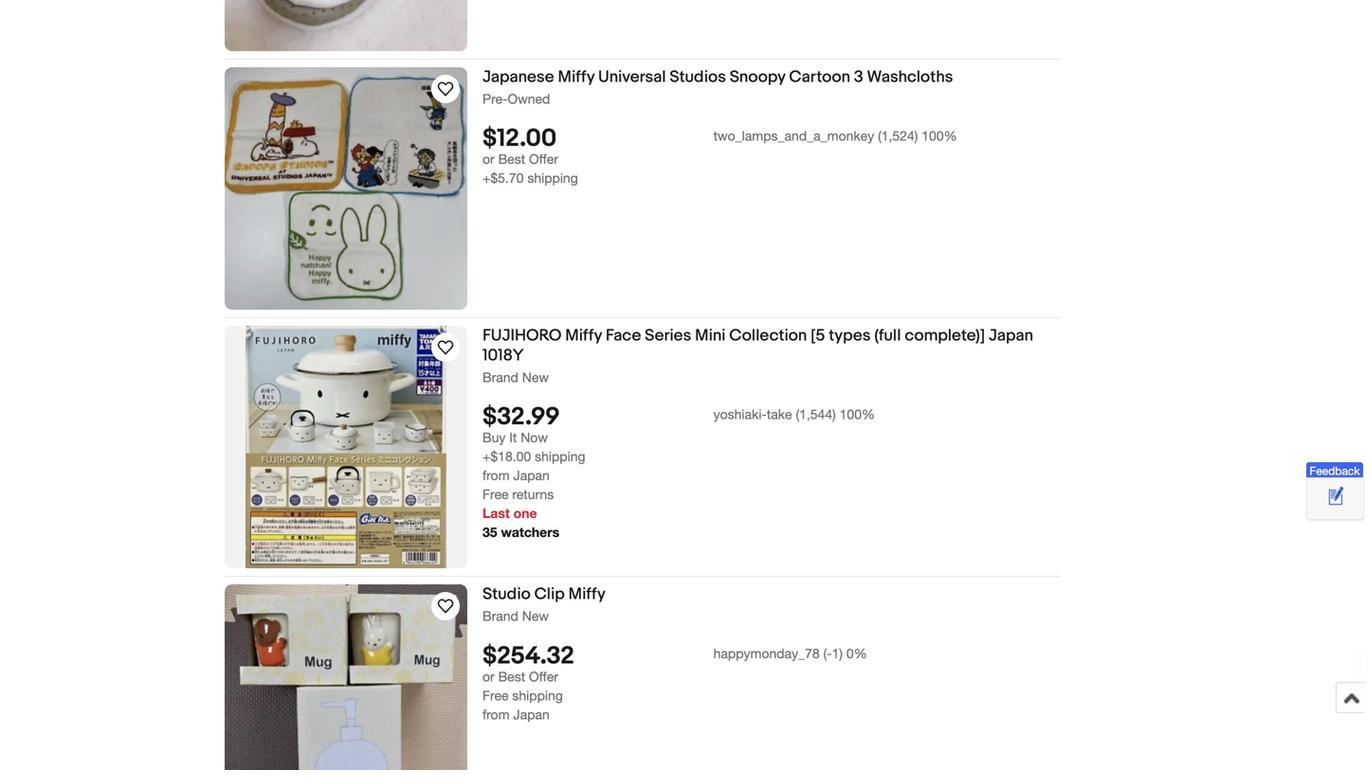 Task type: locate. For each thing, give the bounding box(es) containing it.
1 or from the top
[[483, 151, 495, 167]]

two_lamps_and_a_monkey (1,524) 100% or best offer +$5.70 shipping
[[483, 128, 957, 186]]

1 brand from the top
[[483, 370, 518, 385]]

or down studio
[[483, 669, 495, 685]]

miffy inside fujihoro miffy face series mini collection [5 types (full complete)] japan 1018y brand new
[[565, 326, 602, 346]]

new down 1018y
[[522, 370, 549, 385]]

miffy for $12.00
[[558, 67, 595, 87]]

from
[[483, 468, 510, 484], [483, 707, 510, 723]]

$254.32
[[483, 642, 574, 672]]

offer inside happymonday_78 (-1) 0% or best offer free shipping from japan
[[529, 669, 558, 685]]

feedback
[[1310, 464, 1360, 478]]

best
[[498, 151, 525, 167], [498, 669, 525, 685]]

shipping down $254.32
[[512, 688, 563, 704]]

1)
[[832, 646, 843, 662]]

100% right (1,524)
[[922, 128, 957, 144]]

2 free from the top
[[483, 688, 509, 704]]

or up the '+$5.70'
[[483, 151, 495, 167]]

shipping inside yoshiaki-take (1,544) 100% buy it now +$18.00 shipping from japan free returns last one 35 watchers
[[535, 449, 585, 465]]

universal
[[598, 67, 666, 87]]

offer
[[529, 151, 558, 167], [529, 669, 558, 685]]

collection
[[729, 326, 807, 346]]

(1,544)
[[796, 407, 836, 423]]

1 best from the top
[[498, 151, 525, 167]]

best up the '+$5.70'
[[498, 151, 525, 167]]

japan right complete)]
[[989, 326, 1033, 346]]

miffy right clip
[[568, 585, 606, 605]]

miffy
[[558, 67, 595, 87], [565, 326, 602, 346], [568, 585, 606, 605]]

1 vertical spatial free
[[483, 688, 509, 704]]

1 vertical spatial brand
[[483, 609, 518, 624]]

two_lamps_and_a_monkey
[[714, 128, 874, 144]]

new
[[522, 370, 549, 385], [522, 609, 549, 624]]

0 vertical spatial or
[[483, 151, 495, 167]]

studio clip miffy heading
[[483, 585, 606, 605]]

miffy inside japanese miffy universal studios snoopy cartoon 3 washcloths pre-owned
[[558, 67, 595, 87]]

owned
[[508, 91, 550, 107]]

washcloths
[[867, 67, 953, 87]]

2 brand from the top
[[483, 609, 518, 624]]

free up last
[[483, 487, 509, 503]]

from down +$18.00
[[483, 468, 510, 484]]

0 vertical spatial offer
[[529, 151, 558, 167]]

miffy left the universal
[[558, 67, 595, 87]]

2 or from the top
[[483, 669, 495, 685]]

face
[[606, 326, 641, 346]]

1 new from the top
[[522, 370, 549, 385]]

0 vertical spatial shipping
[[527, 170, 578, 186]]

0 vertical spatial best
[[498, 151, 525, 167]]

100% right (1,544)
[[840, 407, 875, 423]]

(-
[[823, 646, 832, 662]]

1 vertical spatial shipping
[[535, 449, 585, 465]]

mini
[[695, 326, 726, 346]]

free
[[483, 487, 509, 503], [483, 688, 509, 704]]

+$18.00
[[483, 449, 531, 465]]

100% inside yoshiaki-take (1,544) 100% buy it now +$18.00 shipping from japan free returns last one 35 watchers
[[840, 407, 875, 423]]

free down $254.32
[[483, 688, 509, 704]]

100%
[[922, 128, 957, 144], [840, 407, 875, 423]]

from down $254.32
[[483, 707, 510, 723]]

0 vertical spatial miffy
[[558, 67, 595, 87]]

from inside happymonday_78 (-1) 0% or best offer free shipping from japan
[[483, 707, 510, 723]]

2 vertical spatial miffy
[[568, 585, 606, 605]]

studio
[[483, 585, 531, 605]]

japanese miffy universal studios snoopy cartoon 3 washcloths heading
[[483, 67, 953, 87]]

1 vertical spatial miffy
[[565, 326, 602, 346]]

new down studio clip miffy heading
[[522, 609, 549, 624]]

0 vertical spatial new
[[522, 370, 549, 385]]

new inside fujihoro miffy face series mini collection [5 types (full complete)] japan 1018y brand new
[[522, 370, 549, 385]]

shipping right the '+$5.70'
[[527, 170, 578, 186]]

new inside "studio clip miffy brand new"
[[522, 609, 549, 624]]

japan for types
[[989, 326, 1033, 346]]

1 horizontal spatial 100%
[[922, 128, 957, 144]]

1 vertical spatial offer
[[529, 669, 558, 685]]

best inside happymonday_78 (-1) 0% or best offer free shipping from japan
[[498, 669, 525, 685]]

complete)]
[[905, 326, 985, 346]]

japan
[[989, 326, 1033, 346], [513, 468, 550, 484], [513, 707, 550, 723]]

watch studio clip miffy image
[[434, 596, 457, 618]]

2 vertical spatial shipping
[[512, 688, 563, 704]]

japan inside yoshiaki-take (1,544) 100% buy it now +$18.00 shipping from japan free returns last one 35 watchers
[[513, 468, 550, 484]]

japanese miffy universal studios snoopy cartoon 3 washcloths pre-owned
[[483, 67, 953, 107]]

shipping for happymonday_78 (-1) 0% or best offer free shipping from japan
[[512, 688, 563, 704]]

offer down "owned"
[[529, 151, 558, 167]]

brand down studio
[[483, 609, 518, 624]]

1 vertical spatial 100%
[[840, 407, 875, 423]]

japan inside fujihoro miffy face series mini collection [5 types (full complete)] japan 1018y brand new
[[989, 326, 1033, 346]]

0 horizontal spatial 100%
[[840, 407, 875, 423]]

1 vertical spatial best
[[498, 669, 525, 685]]

or
[[483, 151, 495, 167], [483, 669, 495, 685]]

best inside two_lamps_and_a_monkey (1,524) 100% or best offer +$5.70 shipping
[[498, 151, 525, 167]]

cartoon
[[789, 67, 850, 87]]

from for free
[[483, 707, 510, 723]]

pre-
[[483, 91, 508, 107]]

0 vertical spatial free
[[483, 487, 509, 503]]

offer inside two_lamps_and_a_monkey (1,524) 100% or best offer +$5.70 shipping
[[529, 151, 558, 167]]

1 free from the top
[[483, 487, 509, 503]]

2 offer from the top
[[529, 669, 558, 685]]

1 vertical spatial japan
[[513, 468, 550, 484]]

1 offer from the top
[[529, 151, 558, 167]]

best down "studio clip miffy brand new"
[[498, 669, 525, 685]]

offer down "studio clip miffy brand new"
[[529, 669, 558, 685]]

studio clip miffy link
[[483, 585, 1060, 608]]

0 vertical spatial brand
[[483, 370, 518, 385]]

returns
[[512, 487, 554, 503]]

brand inside fujihoro miffy face series mini collection [5 types (full complete)] japan 1018y brand new
[[483, 370, 518, 385]]

0 vertical spatial 100%
[[922, 128, 957, 144]]

1 vertical spatial or
[[483, 669, 495, 685]]

shipping inside happymonday_78 (-1) 0% or best offer free shipping from japan
[[512, 688, 563, 704]]

shipping down now
[[535, 449, 585, 465]]

or inside two_lamps_and_a_monkey (1,524) 100% or best offer +$5.70 shipping
[[483, 151, 495, 167]]

last
[[483, 506, 510, 522]]

0 vertical spatial japan
[[989, 326, 1033, 346]]

1 vertical spatial new
[[522, 609, 549, 624]]

miffy left face
[[565, 326, 602, 346]]

japan up returns on the left
[[513, 468, 550, 484]]

brand inside "studio clip miffy brand new"
[[483, 609, 518, 624]]

1 from from the top
[[483, 468, 510, 484]]

brand down 1018y
[[483, 370, 518, 385]]

clip
[[534, 585, 565, 605]]

yoshiaki-take (1,544) 100% buy it now +$18.00 shipping from japan free returns last one 35 watchers
[[483, 407, 875, 541]]

shipping
[[527, 170, 578, 186], [535, 449, 585, 465], [512, 688, 563, 704]]

2 from from the top
[[483, 707, 510, 723]]

japan inside happymonday_78 (-1) 0% or best offer free shipping from japan
[[513, 707, 550, 723]]

2 vertical spatial japan
[[513, 707, 550, 723]]

japan for free
[[513, 707, 550, 723]]

japan down $254.32
[[513, 707, 550, 723]]

brand
[[483, 370, 518, 385], [483, 609, 518, 624]]

from inside yoshiaki-take (1,544) 100% buy it now +$18.00 shipping from japan free returns last one 35 watchers
[[483, 468, 510, 484]]

1 vertical spatial from
[[483, 707, 510, 723]]

0 vertical spatial from
[[483, 468, 510, 484]]

3
[[854, 67, 863, 87]]

miffy inside "studio clip miffy brand new"
[[568, 585, 606, 605]]

2 new from the top
[[522, 609, 549, 624]]

2 best from the top
[[498, 669, 525, 685]]



Task type: describe. For each thing, give the bounding box(es) containing it.
studio clip miffy image
[[225, 585, 467, 771]]

$32.99
[[483, 403, 560, 432]]

fujihoro miffy face series mini collection [5 types (full complete)] japan 1018y link
[[483, 326, 1060, 369]]

100% inside two_lamps_and_a_monkey (1,524) 100% or best offer +$5.70 shipping
[[922, 128, 957, 144]]

0%
[[847, 646, 867, 662]]

types
[[829, 326, 871, 346]]

watch fujihoro miffy face series mini collection [5 types (full complete)] japan 1018y image
[[434, 337, 457, 359]]

buy
[[483, 430, 506, 446]]

free inside yoshiaki-take (1,544) 100% buy it now +$18.00 shipping from japan free returns last one 35 watchers
[[483, 487, 509, 503]]

now
[[521, 430, 548, 446]]

fujihoro miffy face series mini collection [5 types (full complete)] japan 1018y image
[[245, 326, 447, 569]]

miffy rabbit  dick bruna  room shoes boa kawaii from japan us6-8 image
[[225, 0, 467, 51]]

yoshiaki-
[[714, 407, 767, 423]]

japanese miffy universal studios snoopy cartoon 3 washcloths image
[[225, 67, 467, 310]]

$12.00
[[483, 124, 557, 154]]

happymonday_78
[[714, 646, 820, 662]]

japanese miffy universal studios snoopy cartoon 3 washcloths link
[[483, 67, 1060, 91]]

fujihoro miffy face series mini collection [5 types (full complete)] japan 1018y brand new
[[483, 326, 1033, 385]]

fujihoro miffy face series mini collection [5 types (full complete)] japan 1018y heading
[[483, 326, 1033, 366]]

[5
[[811, 326, 825, 346]]

1018y
[[483, 346, 524, 366]]

take
[[767, 407, 792, 423]]

studio clip miffy brand new
[[483, 585, 606, 624]]

series
[[645, 326, 691, 346]]

happymonday_78 (-1) 0% or best offer free shipping from japan
[[483, 646, 867, 723]]

snoopy
[[730, 67, 785, 87]]

shipping inside two_lamps_and_a_monkey (1,524) 100% or best offer +$5.70 shipping
[[527, 170, 578, 186]]

miffy for $32.99
[[565, 326, 602, 346]]

+$5.70
[[483, 170, 524, 186]]

studios
[[670, 67, 726, 87]]

35
[[483, 525, 497, 541]]

fujihoro
[[483, 326, 562, 346]]

free inside happymonday_78 (-1) 0% or best offer free shipping from japan
[[483, 688, 509, 704]]

watch japanese miffy universal studios snoopy cartoon 3 washcloths image
[[434, 78, 457, 100]]

japanese
[[483, 67, 554, 87]]

it
[[509, 430, 517, 446]]

(1,524)
[[878, 128, 918, 144]]

watchers
[[501, 525, 560, 541]]

or inside happymonday_78 (-1) 0% or best offer free shipping from japan
[[483, 669, 495, 685]]

shipping for yoshiaki-take (1,544) 100% buy it now +$18.00 shipping from japan free returns last one 35 watchers
[[535, 449, 585, 465]]

japan for +$18.00
[[513, 468, 550, 484]]

from for +$18.00
[[483, 468, 510, 484]]

(full
[[875, 326, 901, 346]]

one
[[514, 506, 537, 522]]



Task type: vqa. For each thing, say whether or not it's contained in the screenshot.
the or within the two_lamps_and_a_monkey (1,524) 100% or Best Offer +$5.70 shipping
yes



